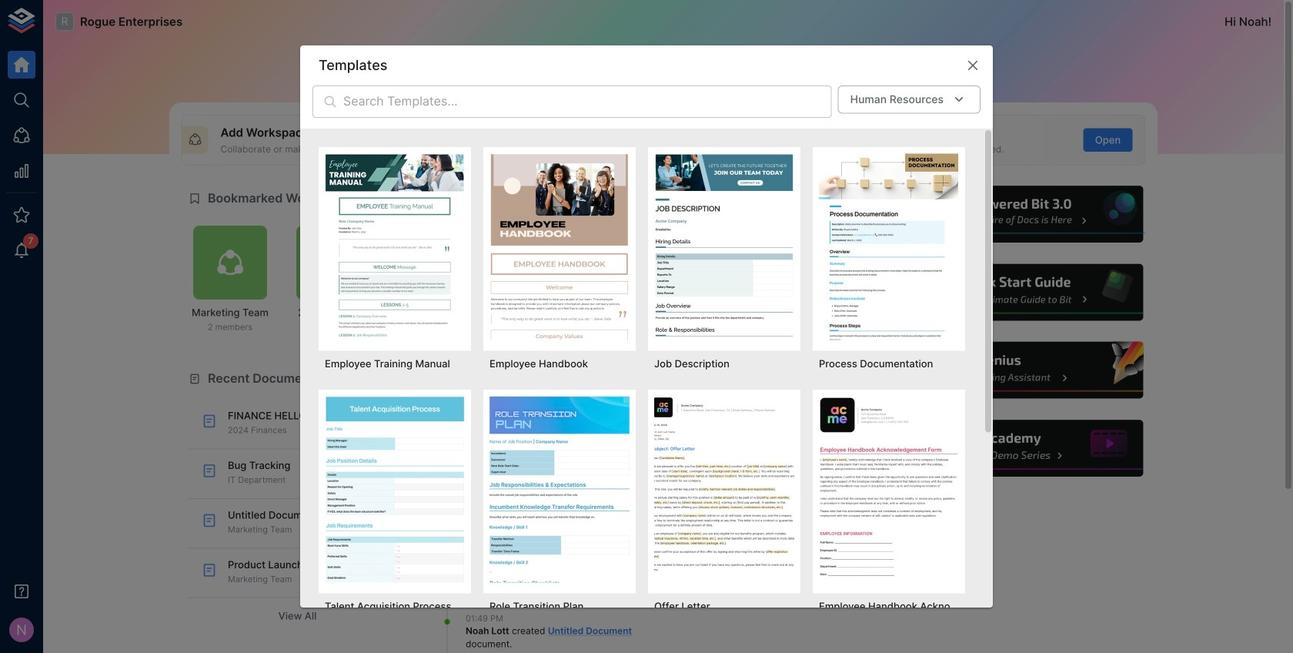Task type: describe. For each thing, give the bounding box(es) containing it.
employee handbook acknowledgement form image
[[819, 396, 960, 583]]

job description image
[[655, 153, 795, 340]]

employee training manual image
[[325, 153, 465, 340]]

3 help image from the top
[[914, 340, 1146, 401]]



Task type: locate. For each thing, give the bounding box(es) containing it.
Search Templates... text field
[[344, 85, 832, 118]]

employee handbook image
[[490, 153, 630, 340]]

1 help image from the top
[[914, 184, 1146, 245]]

offer letter image
[[655, 396, 795, 583]]

2 help image from the top
[[914, 262, 1146, 323]]

role transition plan image
[[490, 396, 630, 583]]

talent acquisition process image
[[325, 396, 465, 583]]

dialog
[[300, 45, 994, 653]]

help image
[[914, 184, 1146, 245], [914, 262, 1146, 323], [914, 340, 1146, 401], [914, 418, 1146, 479]]

4 help image from the top
[[914, 418, 1146, 479]]

process documentation image
[[819, 153, 960, 340]]



Task type: vqa. For each thing, say whether or not it's contained in the screenshot.
Remove Bookmark image
no



